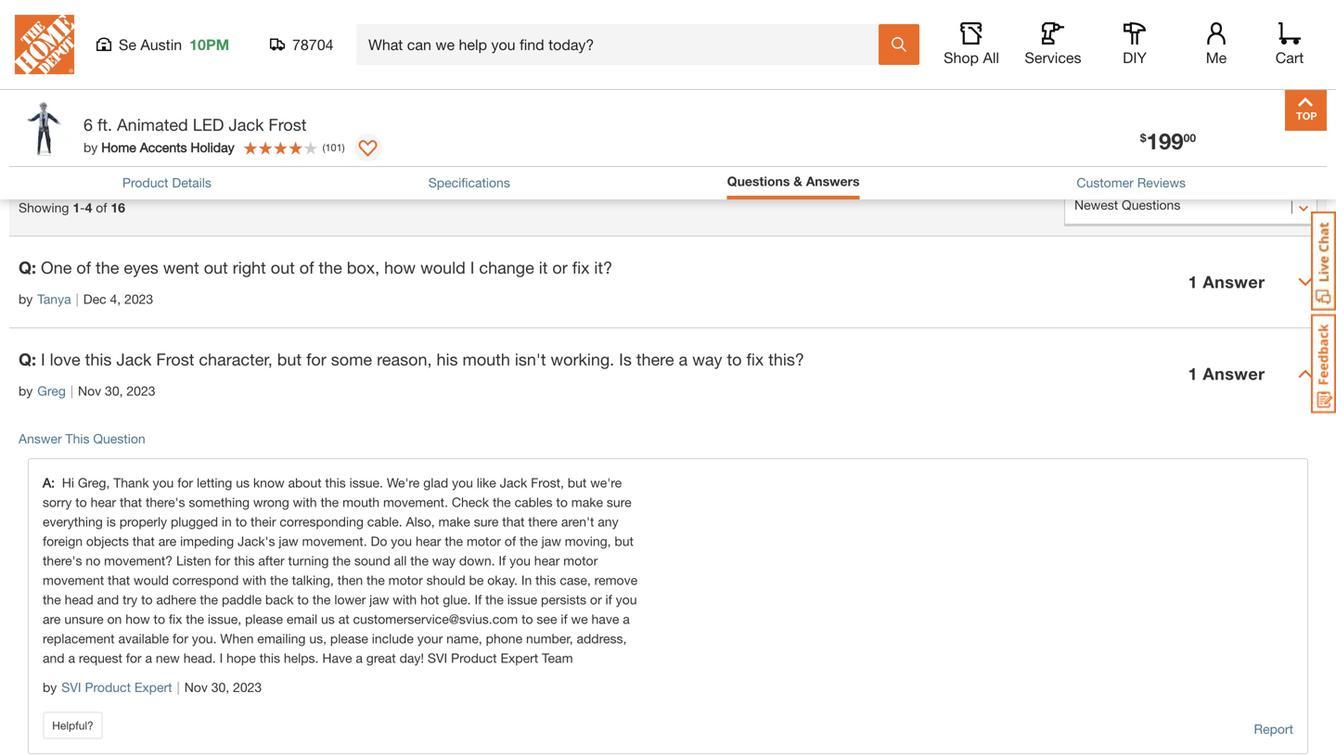 Task type: locate. For each thing, give the bounding box(es) containing it.
0 horizontal spatial movement.
[[302, 533, 367, 549]]

a left new
[[145, 650, 152, 666]]

there's up properly
[[146, 494, 185, 510]]

display image
[[359, 140, 377, 159]]

would left change
[[420, 257, 466, 277]]

but down any
[[615, 533, 634, 549]]

1 answer for q: one of the eyes went out right out of the box, how would i change it or fix it?
[[1188, 272, 1265, 292]]

1 vertical spatial &
[[794, 174, 803, 189]]

1 vertical spatial i
[[41, 349, 45, 369]]

1 horizontal spatial with
[[293, 494, 317, 510]]

product down request
[[85, 680, 131, 695]]

feedback link image
[[1311, 314, 1336, 414]]

1 out from the left
[[204, 257, 228, 277]]

2 vertical spatial 2023
[[233, 680, 262, 695]]

email
[[287, 611, 318, 627]]

would down "movement?"
[[134, 572, 169, 588]]

jaw up after
[[279, 533, 299, 549]]

2 vertical spatial 1
[[1188, 364, 1198, 384]]

to down frost,
[[556, 494, 568, 510]]

frost inside questions element
[[156, 349, 194, 369]]

a right have
[[623, 611, 630, 627]]

0 vertical spatial 1 answer
[[1188, 272, 1265, 292]]

sure down check
[[474, 514, 499, 529]]

questions & answers 16 questions
[[9, 28, 180, 72]]

with
[[293, 494, 317, 510], [242, 572, 267, 588], [393, 592, 417, 607]]

2 vertical spatial jack
[[500, 475, 527, 490]]

0 vertical spatial if
[[606, 592, 612, 607]]

0 vertical spatial q:
[[19, 257, 36, 277]]

me
[[1206, 49, 1227, 66]]

there inside hi greg, thank you for letting us know about this issue. we're glad you like jack frost, but we're sorry to hear that there's something wrong with the mouth movement. check the cables to make sure everything is properly plugged in to their corresponding cable. also, make sure that there aren't any foreign objects that are impeding jack's jaw movement. do you hear the motor of the jaw moving, but there's no movement? listen for this after turning the sound all the way down. if you hear motor movement that would correspond with the talking, then the motor should be okay. in this case, remove the head and try to adhere the paddle back to the lower jaw with hot glue. if the issue persists or if you are unsure on how to fix the issue, please email us at customerservice@svius.com to see if we have a replacement available for you. when emailing us, please include your name, phone number, address, and a request for a new head. i hope this helps. have a great day! svi product expert team
[[528, 514, 558, 529]]

remove
[[595, 572, 638, 588]]

answers
[[111, 28, 180, 48], [806, 174, 860, 189]]

1 q: from the top
[[19, 257, 36, 277]]

2 horizontal spatial hear
[[534, 553, 560, 568]]

0 horizontal spatial fix
[[169, 611, 182, 627]]

1 vertical spatial mouth
[[343, 494, 380, 510]]

helps.
[[284, 650, 319, 666]]

1 vertical spatial 1 answer
[[1188, 364, 1265, 384]]

box,
[[347, 257, 380, 277]]

hear down also,
[[416, 533, 441, 549]]

movement. up also,
[[383, 494, 448, 510]]

have
[[322, 650, 352, 666]]

moving,
[[565, 533, 611, 549]]

frost for led
[[269, 115, 307, 135]]

answer this question link
[[19, 431, 145, 446]]

1 1 answer from the top
[[1188, 272, 1265, 292]]

question
[[1180, 128, 1251, 148], [93, 431, 145, 446]]

What can we help you find today? search field
[[368, 25, 878, 64]]

if up okay. on the left
[[499, 553, 506, 568]]

dec
[[83, 291, 106, 307]]

q: left love
[[19, 349, 36, 369]]

product
[[122, 175, 168, 190], [451, 650, 497, 666], [85, 680, 131, 695]]

frost
[[269, 115, 307, 135], [156, 349, 194, 369]]

mouth right the his
[[463, 349, 510, 369]]

led
[[193, 115, 224, 135]]

top button
[[1285, 89, 1327, 131]]

product image image
[[14, 98, 74, 159]]

i inside hi greg, thank you for letting us know about this issue. we're glad you like jack frost, but we're sorry to hear that there's something wrong with the mouth movement. check the cables to make sure everything is properly plugged in to their corresponding cable. also, make sure that there aren't any foreign objects that are impeding jack's jaw movement. do you hear the motor of the jaw moving, but there's no movement? listen for this after turning the sound all the way down. if you hear motor movement that would correspond with the talking, then the motor should be okay. in this case, remove the head and try to adhere the paddle back to the lower jaw with hot glue. if the issue persists or if you are unsure on how to fix the issue, please email us at customerservice@svius.com to see if we have a replacement available for you. when emailing us, please include your name, phone number, address, and a request for a new head. i hope this helps. have a great day! svi product expert team
[[220, 650, 223, 666]]

0 horizontal spatial motor
[[389, 572, 423, 588]]

0 vertical spatial answers
[[111, 28, 180, 48]]

you up all
[[391, 533, 412, 549]]

this right love
[[85, 349, 112, 369]]

0 horizontal spatial are
[[43, 611, 61, 627]]

1 horizontal spatial question
[[1180, 128, 1251, 148]]

with left hot
[[393, 592, 417, 607]]

shop
[[944, 49, 979, 66]]

your
[[417, 631, 443, 646]]

0 horizontal spatial expert
[[134, 680, 172, 695]]

)
[[342, 141, 345, 153]]

question for ask a question
[[1180, 128, 1251, 148]]

1 horizontal spatial hear
[[416, 533, 441, 549]]

1 horizontal spatial way
[[693, 349, 722, 369]]

the left "box,"
[[319, 257, 342, 277]]

2 vertical spatial but
[[615, 533, 634, 549]]

0 horizontal spatial question
[[93, 431, 145, 446]]

showing 1 - 4 of 16
[[19, 200, 125, 215]]

hear up persists
[[534, 553, 560, 568]]

glad
[[423, 475, 448, 490]]

i left love
[[41, 349, 45, 369]]

talking,
[[292, 572, 334, 588]]

listen
[[176, 553, 211, 568]]

|
[[76, 291, 79, 307], [70, 383, 73, 398], [177, 680, 180, 695]]

also,
[[406, 514, 435, 529]]

product details
[[122, 175, 211, 190]]

answer left this
[[19, 431, 62, 446]]

1 vertical spatial svi
[[62, 680, 81, 695]]

0 vertical spatial jack
[[229, 115, 264, 135]]

question for answer this question
[[93, 431, 145, 446]]

16 right 4
[[111, 200, 125, 215]]

| left dec
[[76, 291, 79, 307]]

know
[[253, 475, 285, 490]]

movement?
[[104, 553, 173, 568]]

1 vertical spatial hear
[[416, 533, 441, 549]]

ask
[[1131, 128, 1161, 148]]

the down sound
[[367, 572, 385, 588]]

1 horizontal spatial fix
[[572, 257, 590, 277]]

this down "emailing"
[[260, 650, 280, 666]]

16
[[9, 57, 24, 72], [19, 116, 56, 156], [111, 200, 125, 215]]

0 horizontal spatial &
[[95, 28, 106, 48]]

6
[[84, 115, 93, 135]]

this down jack's
[[234, 553, 255, 568]]

if up have
[[606, 592, 612, 607]]

answer for one of the eyes went out right out of the box, how would i change it or fix it?
[[1203, 272, 1265, 292]]

everything
[[43, 514, 103, 529]]

holiday
[[191, 140, 234, 155]]

austin
[[141, 36, 182, 53]]

to right in
[[235, 514, 247, 529]]

0 vertical spatial are
[[158, 533, 176, 549]]

answer left caret image
[[1203, 272, 1265, 292]]

would inside hi greg, thank you for letting us know about this issue. we're glad you like jack frost, but we're sorry to hear that there's something wrong with the mouth movement. check the cables to make sure everything is properly plugged in to their corresponding cable. also, make sure that there aren't any foreign objects that are impeding jack's jaw movement. do you hear the motor of the jaw moving, but there's no movement? listen for this after turning the sound all the way down. if you hear motor movement that would correspond with the talking, then the motor should be okay. in this case, remove the head and try to adhere the paddle back to the lower jaw with hot glue. if the issue persists or if you are unsure on how to fix the issue, please email us at customerservice@svius.com to see if we have a replacement available for you. when emailing us, please include your name, phone number, address, and a request for a new head. i hope this helps. have a great day! svi product expert team
[[134, 572, 169, 588]]

2023 up answer this question
[[127, 383, 155, 398]]

sure
[[607, 494, 632, 510], [474, 514, 499, 529]]

all
[[394, 553, 407, 568]]

but right character, at the top left of page
[[277, 349, 302, 369]]

q: for q: i love this jack frost character, but for some reason, his mouth isn't working. is there a way to fix this?
[[19, 349, 36, 369]]

fix inside hi greg, thank you for letting us know about this issue. we're glad you like jack frost, but we're sorry to hear that there's something wrong with the mouth movement. check the cables to make sure everything is properly plugged in to their corresponding cable. also, make sure that there aren't any foreign objects that are impeding jack's jaw movement. do you hear the motor of the jaw moving, but there's no movement? listen for this after turning the sound all the way down. if you hear motor movement that would correspond with the talking, then the motor should be okay. in this case, remove the head and try to adhere the paddle back to the lower jaw with hot glue. if the issue persists or if you are unsure on how to fix the issue, please email us at customerservice@svius.com to see if we have a replacement available for you. when emailing us, please include your name, phone number, address, and a request for a new head. i hope this helps. have a great day! svi product expert team
[[169, 611, 182, 627]]

jaw right lower
[[370, 592, 389, 607]]

1 vertical spatial with
[[242, 572, 267, 588]]

customerservice@svius.com
[[353, 611, 518, 627]]

0 vertical spatial &
[[95, 28, 106, 48]]

2 out from the left
[[271, 257, 295, 277]]

1 horizontal spatial if
[[499, 553, 506, 568]]

this
[[65, 431, 90, 446]]

1 horizontal spatial &
[[794, 174, 803, 189]]

0 horizontal spatial please
[[245, 611, 283, 627]]

see
[[537, 611, 557, 627]]

78704
[[292, 36, 334, 53]]

by left tanya
[[19, 291, 33, 307]]

a left great
[[356, 650, 363, 666]]

& inside questions & answers 16 questions
[[95, 28, 106, 48]]

by up helpful? button
[[43, 680, 57, 695]]

or inside hi greg, thank you for letting us know about this issue. we're glad you like jack frost, but we're sorry to hear that there's something wrong with the mouth movement. check the cables to make sure everything is properly plugged in to their corresponding cable. also, make sure that there aren't any foreign objects that are impeding jack's jaw movement. do you hear the motor of the jaw moving, but there's no movement? listen for this after turning the sound all the way down. if you hear motor movement that would correspond with the talking, then the motor should be okay. in this case, remove the head and try to adhere the paddle back to the lower jaw with hot glue. if the issue persists or if you are unsure on how to fix the issue, please email us at customerservice@svius.com to see if we have a replacement available for you. when emailing us, please include your name, phone number, address, and a request for a new head. i hope this helps. have a great day! svi product expert team
[[590, 592, 602, 607]]

mouth
[[463, 349, 510, 369], [343, 494, 380, 510]]

caret image
[[1298, 275, 1313, 289]]

out
[[204, 257, 228, 277], [271, 257, 295, 277]]

there down cables
[[528, 514, 558, 529]]

jack up by greg | nov 30, 2023
[[116, 349, 152, 369]]

1 answer left caret icon
[[1188, 364, 1265, 384]]

accents
[[140, 140, 187, 155]]

answer left caret icon
[[1203, 364, 1265, 384]]

0 vertical spatial movement.
[[383, 494, 448, 510]]

are down properly
[[158, 533, 176, 549]]

0 horizontal spatial nov
[[78, 383, 101, 398]]

but left we're
[[568, 475, 587, 490]]

movement. down the corresponding
[[302, 533, 367, 549]]

fix down adhere
[[169, 611, 182, 627]]

q: left one
[[19, 257, 36, 277]]

some
[[331, 349, 372, 369]]

ask a question button
[[1064, 120, 1318, 157]]

expert
[[501, 650, 538, 666], [134, 680, 172, 695]]

a right is
[[679, 349, 688, 369]]

1 vertical spatial question
[[93, 431, 145, 446]]

jack for this
[[116, 349, 152, 369]]

2 horizontal spatial i
[[470, 257, 475, 277]]

customer reviews
[[1077, 175, 1186, 190]]

case,
[[560, 572, 591, 588]]

1 horizontal spatial there
[[636, 349, 674, 369]]

jaw down aren't
[[542, 533, 561, 549]]

1 vertical spatial or
[[590, 592, 602, 607]]

jack for led
[[229, 115, 264, 135]]

by for one of the eyes went out right out of the box, how would i change it or fix it?
[[19, 291, 33, 307]]

1 horizontal spatial us
[[321, 611, 335, 627]]

by greg | nov 30, 2023
[[19, 383, 155, 398]]

1 vertical spatial there's
[[43, 553, 82, 568]]

1 horizontal spatial there's
[[146, 494, 185, 510]]

mouth down issue.
[[343, 494, 380, 510]]

1 horizontal spatial 30,
[[211, 680, 229, 695]]

1 horizontal spatial would
[[420, 257, 466, 277]]

there's down foreign
[[43, 553, 82, 568]]

1 vertical spatial 30,
[[211, 680, 229, 695]]

30, down head.
[[211, 680, 229, 695]]

1 vertical spatial jack
[[116, 349, 152, 369]]

way
[[693, 349, 722, 369], [432, 553, 456, 568]]

1 vertical spatial |
[[70, 383, 73, 398]]

1 horizontal spatial make
[[571, 494, 603, 510]]

0 vertical spatial answer
[[1203, 272, 1265, 292]]

if down be
[[475, 592, 482, 607]]

1 answer
[[1188, 272, 1265, 292], [1188, 364, 1265, 384]]

1 horizontal spatial how
[[384, 257, 416, 277]]

question inside button
[[1180, 128, 1251, 148]]

i left hope at the left bottom of page
[[220, 650, 223, 666]]

0 horizontal spatial |
[[70, 383, 73, 398]]

like
[[477, 475, 496, 490]]

nov right greg
[[78, 383, 101, 398]]

2 1 answer from the top
[[1188, 364, 1265, 384]]

a
[[1165, 128, 1175, 148], [679, 349, 688, 369], [623, 611, 630, 627], [68, 650, 75, 666], [145, 650, 152, 666], [356, 650, 363, 666]]

svi
[[428, 650, 447, 666], [62, 680, 81, 695]]

expert down new
[[134, 680, 172, 695]]

motor down all
[[389, 572, 423, 588]]

q:
[[19, 257, 36, 277], [19, 349, 36, 369]]

0 horizontal spatial frost
[[156, 349, 194, 369]]

0 vertical spatial 2023
[[124, 291, 153, 307]]

0 vertical spatial frost
[[269, 115, 307, 135]]

way up should
[[432, 553, 456, 568]]

2 vertical spatial i
[[220, 650, 223, 666]]

0 vertical spatial question
[[1180, 128, 1251, 148]]

2 q: from the top
[[19, 349, 36, 369]]

by for i love this jack frost character, but for some reason, his mouth isn't working. is there a way to fix this?
[[19, 383, 33, 398]]

0 vertical spatial us
[[236, 475, 250, 490]]

how inside hi greg, thank you for letting us know about this issue. we're glad you like jack frost, but we're sorry to hear that there's something wrong with the mouth movement. check the cables to make sure everything is properly plugged in to their corresponding cable. also, make sure that there aren't any foreign objects that are impeding jack's jaw movement. do you hear the motor of the jaw moving, but there's no movement? listen for this after turning the sound all the way down. if you hear motor movement that would correspond with the talking, then the motor should be okay. in this case, remove the head and try to adhere the paddle back to the lower jaw with hot glue. if the issue persists or if you are unsure on how to fix the issue, please email us at customerservice@svius.com to see if we have a replacement available for you. when emailing us, please include your name, phone number, address, and a request for a new head. i hope this helps. have a great day! svi product expert team
[[125, 611, 150, 627]]

or
[[553, 257, 568, 277], [590, 592, 602, 607]]

for down the available
[[126, 650, 142, 666]]

fix left this?
[[747, 349, 764, 369]]

answers inside questions & answers 16 questions
[[111, 28, 180, 48]]

hear up "is"
[[91, 494, 116, 510]]

and down replacement at the bottom left of page
[[43, 650, 65, 666]]

1 vertical spatial movement.
[[302, 533, 367, 549]]

16 left 6
[[19, 116, 56, 156]]

( 101 )
[[323, 141, 345, 153]]

to up the available
[[154, 611, 165, 627]]

please
[[245, 611, 283, 627], [330, 631, 368, 646]]

2 horizontal spatial jack
[[500, 475, 527, 490]]

available
[[118, 631, 169, 646]]

16 inside questions & answers 16 questions
[[9, 57, 24, 72]]

tanya button
[[37, 289, 71, 309]]

please down at
[[330, 631, 368, 646]]

1 horizontal spatial please
[[330, 631, 368, 646]]

of up okay. on the left
[[505, 533, 516, 549]]

do
[[371, 533, 387, 549]]

2023 down hope at the left bottom of page
[[233, 680, 262, 695]]

about
[[288, 475, 322, 490]]

you.
[[192, 631, 217, 646]]

fix left it?
[[572, 257, 590, 277]]

way left this?
[[693, 349, 722, 369]]

we
[[571, 611, 588, 627]]

movement
[[43, 572, 104, 588]]

the up you.
[[186, 611, 204, 627]]

frost,
[[531, 475, 564, 490]]

0 vertical spatial make
[[571, 494, 603, 510]]

okay.
[[487, 572, 518, 588]]

team
[[542, 650, 573, 666]]

to up everything on the bottom of the page
[[75, 494, 87, 510]]

(
[[323, 141, 325, 153]]

1 horizontal spatial but
[[568, 475, 587, 490]]

are left unsure
[[43, 611, 61, 627]]

1 horizontal spatial if
[[606, 592, 612, 607]]

a inside button
[[1165, 128, 1175, 148]]

hear
[[91, 494, 116, 510], [416, 533, 441, 549], [534, 553, 560, 568]]

day!
[[400, 650, 424, 666]]

2023 right 4,
[[124, 291, 153, 307]]

2 vertical spatial with
[[393, 592, 417, 607]]

out right right
[[271, 257, 295, 277]]

0 horizontal spatial make
[[439, 514, 470, 529]]

something
[[189, 494, 250, 510]]

there
[[636, 349, 674, 369], [528, 514, 558, 529]]

on
[[107, 611, 122, 627]]

0 horizontal spatial out
[[204, 257, 228, 277]]

jack inside hi greg, thank you for letting us know about this issue. we're glad you like jack frost, but we're sorry to hear that there's something wrong with the mouth movement. check the cables to make sure everything is properly plugged in to their corresponding cable. also, make sure that there aren't any foreign objects that are impeding jack's jaw movement. do you hear the motor of the jaw moving, but there's no movement? listen for this after turning the sound all the way down. if you hear motor movement that would correspond with the talking, then the motor should be okay. in this case, remove the head and try to adhere the paddle back to the lower jaw with hot glue. if the issue persists or if you are unsure on how to fix the issue, please email us at customerservice@svius.com to see if we have a replacement available for you. when emailing us, please include your name, phone number, address, and a request for a new head. i hope this helps. have a great day! svi product expert team
[[500, 475, 527, 490]]

svi inside hi greg, thank you for letting us know about this issue. we're glad you like jack frost, but we're sorry to hear that there's something wrong with the mouth movement. check the cables to make sure everything is properly plugged in to their corresponding cable. also, make sure that there aren't any foreign objects that are impeding jack's jaw movement. do you hear the motor of the jaw moving, but there's no movement? listen for this after turning the sound all the way down. if you hear motor movement that would correspond with the talking, then the motor should be okay. in this case, remove the head and try to adhere the paddle back to the lower jaw with hot glue. if the issue persists or if you are unsure on how to fix the issue, please email us at customerservice@svius.com to see if we have a replacement available for you. when emailing us, please include your name, phone number, address, and a request for a new head. i hope this helps. have a great day! svi product expert team
[[428, 650, 447, 666]]

motor up case,
[[563, 553, 598, 568]]

way inside hi greg, thank you for letting us know about this issue. we're glad you like jack frost, but we're sorry to hear that there's something wrong with the mouth movement. check the cables to make sure everything is properly plugged in to their corresponding cable. also, make sure that there aren't any foreign objects that are impeding jack's jaw movement. do you hear the motor of the jaw moving, but there's no movement? listen for this after turning the sound all the way down. if you hear motor movement that would correspond with the talking, then the motor should be okay. in this case, remove the head and try to adhere the paddle back to the lower jaw with hot glue. if the issue persists or if you are unsure on how to fix the issue, please email us at customerservice@svius.com to see if we have a replacement available for you. when emailing us, please include your name, phone number, address, and a request for a new head. i hope this helps. have a great day! svi product expert team
[[432, 553, 456, 568]]

1 horizontal spatial movement.
[[383, 494, 448, 510]]

this?
[[769, 349, 804, 369]]

1 vertical spatial and
[[43, 650, 65, 666]]

jack right led
[[229, 115, 264, 135]]

-
[[80, 200, 85, 215]]

to
[[727, 349, 742, 369], [75, 494, 87, 510], [556, 494, 568, 510], [235, 514, 247, 529], [141, 592, 153, 607], [297, 592, 309, 607], [154, 611, 165, 627], [522, 611, 533, 627]]

ft.
[[97, 115, 112, 135]]

0 horizontal spatial with
[[242, 572, 267, 588]]

foreign
[[43, 533, 83, 549]]

the up 4,
[[96, 257, 119, 277]]

us left at
[[321, 611, 335, 627]]

1 horizontal spatial out
[[271, 257, 295, 277]]

me button
[[1187, 22, 1246, 67]]

101
[[325, 141, 342, 153]]

1 horizontal spatial jack
[[229, 115, 264, 135]]

mouth inside hi greg, thank you for letting us know about this issue. we're glad you like jack frost, but we're sorry to hear that there's something wrong with the mouth movement. check the cables to make sure everything is properly plugged in to their corresponding cable. also, make sure that there aren't any foreign objects that are impeding jack's jaw movement. do you hear the motor of the jaw moving, but there's no movement? listen for this after turning the sound all the way down. if you hear motor movement that would correspond with the talking, then the motor should be okay. in this case, remove the head and try to adhere the paddle back to the lower jaw with hot glue. if the issue persists or if you are unsure on how to fix the issue, please email us at customerservice@svius.com to see if we have a replacement available for you. when emailing us, please include your name, phone number, address, and a request for a new head. i hope this helps. have a great day! svi product expert team
[[343, 494, 380, 510]]

0 horizontal spatial way
[[432, 553, 456, 568]]

shop all
[[944, 49, 999, 66]]

0 vertical spatial |
[[76, 291, 79, 307]]

make up aren't
[[571, 494, 603, 510]]

16 up product image
[[9, 57, 24, 72]]

1 vertical spatial please
[[330, 631, 368, 646]]

sure up any
[[607, 494, 632, 510]]

eyes
[[124, 257, 158, 277]]



Task type: describe. For each thing, give the bounding box(es) containing it.
objects
[[86, 533, 129, 549]]

q: for q: one of the eyes went out right out of the box, how would i change it or fix it?
[[19, 257, 36, 277]]

1 vertical spatial expert
[[134, 680, 172, 695]]

| for of
[[76, 291, 79, 307]]

0 horizontal spatial if
[[475, 592, 482, 607]]

questions & answers
[[727, 174, 860, 189]]

$
[[1141, 131, 1147, 144]]

$ 199 00
[[1141, 128, 1196, 154]]

199
[[1147, 128, 1184, 154]]

cart link
[[1270, 22, 1310, 67]]

0 vertical spatial nov
[[78, 383, 101, 398]]

0 vertical spatial product
[[122, 175, 168, 190]]

is
[[106, 514, 116, 529]]

the up the corresponding
[[321, 494, 339, 510]]

1 vertical spatial make
[[439, 514, 470, 529]]

try
[[123, 592, 138, 607]]

1 vertical spatial are
[[43, 611, 61, 627]]

request
[[79, 650, 122, 666]]

2 vertical spatial |
[[177, 680, 180, 695]]

questions inside 16 questions
[[65, 133, 141, 152]]

greg,
[[78, 475, 110, 490]]

that down cables
[[502, 514, 525, 529]]

& for questions & answers 16 questions
[[95, 28, 106, 48]]

should
[[427, 572, 466, 588]]

0 horizontal spatial svi
[[62, 680, 81, 695]]

1 horizontal spatial mouth
[[463, 349, 510, 369]]

to left see
[[522, 611, 533, 627]]

emailing
[[257, 631, 306, 646]]

0 horizontal spatial jaw
[[279, 533, 299, 549]]

questions element
[[9, 236, 1327, 756]]

to left this?
[[727, 349, 742, 369]]

caret image
[[1298, 366, 1313, 381]]

0 horizontal spatial and
[[43, 650, 65, 666]]

services button
[[1024, 22, 1083, 67]]

0 vertical spatial there's
[[146, 494, 185, 510]]

home
[[101, 140, 136, 155]]

0 horizontal spatial i
[[41, 349, 45, 369]]

of right 4
[[96, 200, 107, 215]]

greg
[[37, 383, 66, 398]]

reviews
[[1138, 175, 1186, 190]]

it?
[[594, 257, 613, 277]]

2 vertical spatial 16
[[111, 200, 125, 215]]

the left head
[[43, 592, 61, 607]]

ask a question
[[1131, 128, 1251, 148]]

you down remove
[[616, 592, 637, 607]]

1 vertical spatial sure
[[474, 514, 499, 529]]

this right about
[[325, 475, 346, 490]]

& for questions & answers
[[794, 174, 803, 189]]

2 horizontal spatial with
[[393, 592, 417, 607]]

impeding
[[180, 533, 234, 549]]

issue.
[[350, 475, 383, 490]]

glue.
[[443, 592, 471, 607]]

new
[[156, 650, 180, 666]]

went
[[163, 257, 199, 277]]

by down 6
[[84, 140, 98, 155]]

0 vertical spatial or
[[553, 257, 568, 277]]

that down the thank
[[120, 494, 142, 510]]

then
[[338, 572, 363, 588]]

it
[[539, 257, 548, 277]]

1 vertical spatial nov
[[184, 680, 208, 695]]

change
[[479, 257, 534, 277]]

the right all
[[410, 553, 429, 568]]

2023 for eyes
[[124, 291, 153, 307]]

check
[[452, 494, 489, 510]]

0 horizontal spatial 30,
[[105, 383, 123, 398]]

shop all button
[[942, 22, 1001, 67]]

answers for questions & answers
[[806, 174, 860, 189]]

the down okay. on the left
[[485, 592, 504, 607]]

the up in
[[520, 533, 538, 549]]

the home depot logo image
[[15, 15, 74, 74]]

we're
[[590, 475, 622, 490]]

0 horizontal spatial if
[[561, 611, 568, 627]]

expert inside hi greg, thank you for letting us know about this issue. we're glad you like jack frost, but we're sorry to hear that there's something wrong with the mouth movement. check the cables to make sure everything is properly plugged in to their corresponding cable. also, make sure that there aren't any foreign objects that are impeding jack's jaw movement. do you hear the motor of the jaw moving, but there's no movement? listen for this after turning the sound all the way down. if you hear motor movement that would correspond with the talking, then the motor should be okay. in this case, remove the head and try to adhere the paddle back to the lower jaw with hot glue. if the issue persists or if you are unsure on how to fix the issue, please email us at customerservice@svius.com to see if we have a replacement available for you. when emailing us, please include your name, phone number, address, and a request for a new head. i hope this helps. have a great day! svi product expert team
[[501, 650, 538, 666]]

jack's
[[238, 533, 275, 549]]

1 horizontal spatial motor
[[467, 533, 501, 549]]

you up check
[[452, 475, 473, 490]]

the down like
[[493, 494, 511, 510]]

for left some
[[306, 349, 326, 369]]

2023 for jack
[[127, 383, 155, 398]]

love
[[50, 349, 80, 369]]

us,
[[309, 631, 327, 646]]

the down correspond
[[200, 592, 218, 607]]

1 answer for q: i love this jack frost character, but for some reason, his mouth isn't working. is there a way to fix this?
[[1188, 364, 1265, 384]]

character,
[[199, 349, 273, 369]]

back
[[265, 592, 294, 607]]

2 vertical spatial product
[[85, 680, 131, 695]]

working.
[[551, 349, 615, 369]]

great
[[366, 650, 396, 666]]

this right in
[[536, 572, 556, 588]]

4,
[[110, 291, 121, 307]]

1 horizontal spatial are
[[158, 533, 176, 549]]

letting
[[197, 475, 232, 490]]

cables
[[515, 494, 553, 510]]

0 vertical spatial and
[[97, 592, 119, 607]]

the up the back
[[270, 572, 288, 588]]

1 vertical spatial 16
[[19, 116, 56, 156]]

0 vertical spatial if
[[499, 553, 506, 568]]

when
[[220, 631, 254, 646]]

2 horizontal spatial fix
[[747, 349, 764, 369]]

for up new
[[173, 631, 188, 646]]

the up then
[[332, 553, 351, 568]]

0 vertical spatial way
[[693, 349, 722, 369]]

turning
[[288, 553, 329, 568]]

0 vertical spatial hear
[[91, 494, 116, 510]]

answer for i love this jack frost character, but for some reason, his mouth isn't working. is there a way to fix this?
[[1203, 364, 1265, 384]]

Search Questions & Answers text field
[[291, 120, 914, 157]]

0 vertical spatial but
[[277, 349, 302, 369]]

his
[[437, 349, 458, 369]]

be
[[469, 572, 484, 588]]

address,
[[577, 631, 627, 646]]

aren't
[[561, 514, 594, 529]]

live chat image
[[1311, 212, 1336, 311]]

1 horizontal spatial jaw
[[370, 592, 389, 607]]

16 questions
[[19, 116, 141, 156]]

we're
[[387, 475, 420, 490]]

for down impeding
[[215, 553, 230, 568]]

0 vertical spatial please
[[245, 611, 283, 627]]

helpful? button
[[43, 712, 103, 739]]

plugged
[[171, 514, 218, 529]]

4
[[85, 200, 92, 215]]

all
[[983, 49, 999, 66]]

q: one of the eyes went out right out of the box, how would i change it or fix it?
[[19, 257, 613, 277]]

product inside hi greg, thank you for letting us know about this issue. we're glad you like jack frost, but we're sorry to hear that there's something wrong with the mouth movement. check the cables to make sure everything is properly plugged in to their corresponding cable. also, make sure that there aren't any foreign objects that are impeding jack's jaw movement. do you hear the motor of the jaw moving, but there's no movement? listen for this after turning the sound all the way down. if you hear motor movement that would correspond with the talking, then the motor should be okay. in this case, remove the head and try to adhere the paddle back to the lower jaw with hot glue. if the issue persists or if you are unsure on how to fix the issue, please email us at customerservice@svius.com to see if we have a replacement available for you. when emailing us, please include your name, phone number, address, and a request for a new head. i hope this helps. have a great day! svi product expert team
[[451, 650, 497, 666]]

hi
[[62, 475, 74, 490]]

report button
[[1254, 719, 1294, 739]]

0 vertical spatial fix
[[572, 257, 590, 277]]

of right one
[[76, 257, 91, 277]]

2 horizontal spatial but
[[615, 533, 634, 549]]

frost for this
[[156, 349, 194, 369]]

1 horizontal spatial sure
[[607, 494, 632, 510]]

the down talking,
[[313, 592, 331, 607]]

down.
[[459, 553, 495, 568]]

0 vertical spatial there
[[636, 349, 674, 369]]

| for love
[[70, 383, 73, 398]]

0 vertical spatial how
[[384, 257, 416, 277]]

you right the thank
[[153, 475, 174, 490]]

the up down.
[[445, 533, 463, 549]]

by for hi greg, thank you for letting us know about this issue. we're glad you like jack frost, but we're sorry to hear that there's something wrong with the mouth movement. check the cables to make sure everything is properly plugged in to their corresponding cable. also, make sure that there aren't any foreign objects that are impeding jack's jaw movement. do you hear the motor of the jaw moving, but there's no movement? listen for this after turning the sound all the way down. if you hear motor movement that would correspond with the talking, then the motor should be okay. in this case, remove the head and try to adhere the paddle back to the lower jaw with hot glue. if the issue persists or if you are unsure on how to fix the issue, please email us at customerservice@svius.com to see if we have a replacement available for you. when emailing us, please include your name, phone number, address, and a request for a new head. i hope this helps. have a great day! svi product expert team
[[43, 680, 57, 695]]

0 vertical spatial with
[[293, 494, 317, 510]]

diy
[[1123, 49, 1147, 66]]

reason,
[[377, 349, 432, 369]]

report
[[1254, 721, 1294, 737]]

you up in
[[510, 553, 531, 568]]

1 for one of the eyes went out right out of the box, how would i change it or fix it?
[[1188, 272, 1198, 292]]

2 vertical spatial answer
[[19, 431, 62, 446]]

00
[[1184, 131, 1196, 144]]

a down replacement at the bottom left of page
[[68, 650, 75, 666]]

0 vertical spatial 1
[[73, 200, 80, 215]]

services
[[1025, 49, 1082, 66]]

unsure
[[64, 611, 104, 627]]

cable.
[[367, 514, 402, 529]]

se
[[119, 36, 136, 53]]

that down properly
[[132, 533, 155, 549]]

to right try
[[141, 592, 153, 607]]

answers for questions & answers 16 questions
[[111, 28, 180, 48]]

phone
[[486, 631, 523, 646]]

showing
[[19, 200, 69, 215]]

answer this question
[[19, 431, 145, 446]]

of left "box,"
[[300, 257, 314, 277]]

include
[[372, 631, 414, 646]]

that up try
[[108, 572, 130, 588]]

to up email
[[297, 592, 309, 607]]

q: i love this jack frost character, but for some reason, his mouth isn't working. is there a way to fix this?
[[19, 349, 804, 369]]

after
[[258, 553, 285, 568]]

of inside hi greg, thank you for letting us know about this issue. we're glad you like jack frost, but we're sorry to hear that there's something wrong with the mouth movement. check the cables to make sure everything is properly plugged in to their corresponding cable. also, make sure that there aren't any foreign objects that are impeding jack's jaw movement. do you hear the motor of the jaw moving, but there's no movement? listen for this after turning the sound all the way down. if you hear motor movement that would correspond with the talking, then the motor should be okay. in this case, remove the head and try to adhere the paddle back to the lower jaw with hot glue. if the issue persists or if you are unsure on how to fix the issue, please email us at customerservice@svius.com to see if we have a replacement available for you. when emailing us, please include your name, phone number, address, and a request for a new head. i hope this helps. have a great day! svi product expert team
[[505, 533, 516, 549]]

paddle
[[222, 592, 262, 607]]

1 for i love this jack frost character, but for some reason, his mouth isn't working. is there a way to fix this?
[[1188, 364, 1198, 384]]

properly
[[119, 514, 167, 529]]

correspond
[[172, 572, 239, 588]]

2 vertical spatial hear
[[534, 553, 560, 568]]

hot
[[421, 592, 439, 607]]

2 horizontal spatial jaw
[[542, 533, 561, 549]]

10pm
[[189, 36, 229, 53]]

persists
[[541, 592, 587, 607]]

for left the letting
[[177, 475, 193, 490]]

1 vertical spatial motor
[[563, 553, 598, 568]]

at
[[338, 611, 350, 627]]

6 ft. animated led jack frost
[[84, 115, 307, 135]]

0 horizontal spatial us
[[236, 475, 250, 490]]

have
[[592, 611, 619, 627]]



Task type: vqa. For each thing, say whether or not it's contained in the screenshot.
Garage Storage Systems & Shelving
no



